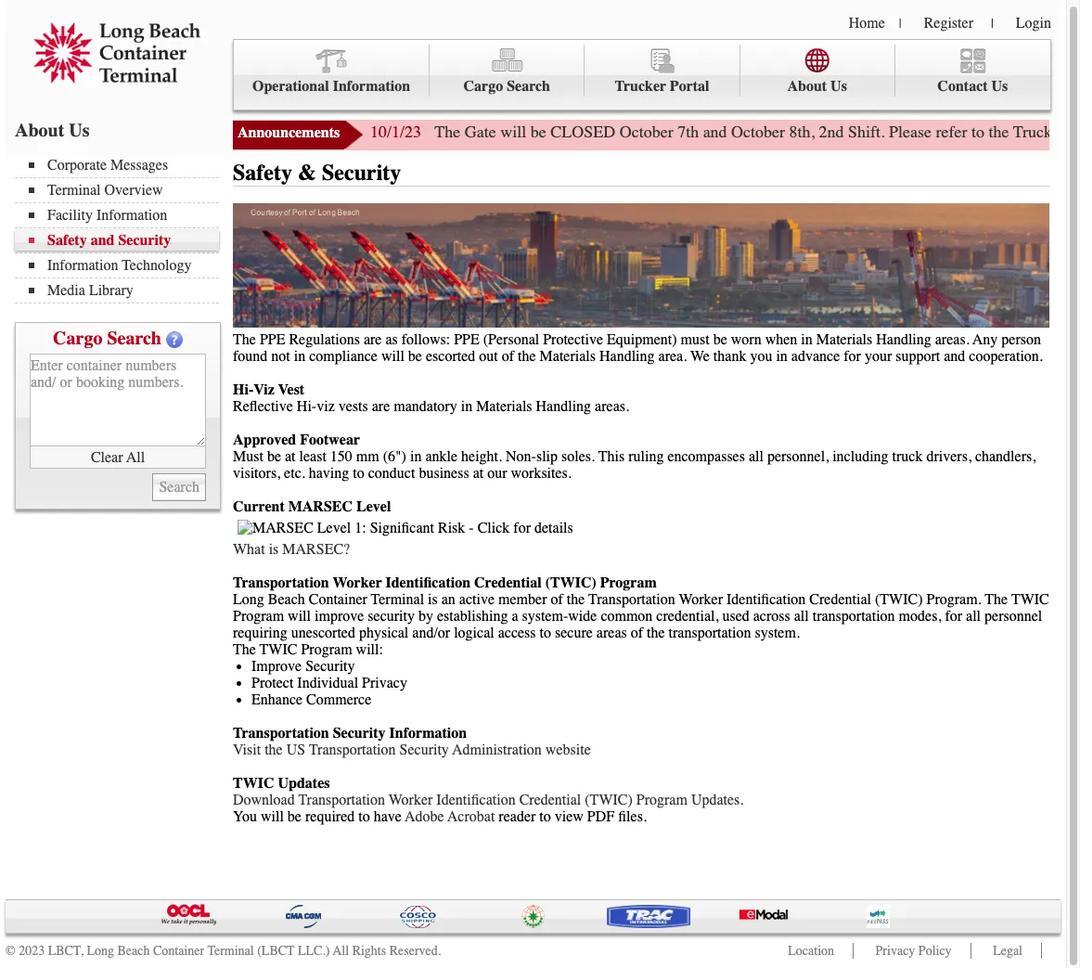 Task type: vqa. For each thing, say whether or not it's contained in the screenshot.
out
yes



Task type: locate. For each thing, give the bounding box(es) containing it.
technology
[[122, 257, 192, 274]]

transportation down us
[[298, 791, 385, 808]]

twic down visit
[[233, 775, 274, 791]]

you
[[233, 808, 257, 825]]

cargo search up gate
[[464, 78, 550, 95]]

ruling
[[629, 448, 664, 465]]

0 vertical spatial are
[[364, 331, 382, 348]]

beach inside transportation worker identification credential (twic) program long beach container terminal is an active member of the transportation worker identification credential (twic) program. the twic program will improve security by establishing a system-wide common credential, used across all transportation modes, for all personnel requiring unescorted physical and/or logical access to secure areas of the transportation system. the twic program will:
[[268, 591, 305, 608]]

the left gate
[[435, 122, 461, 142]]

about us
[[788, 78, 847, 95], [15, 120, 90, 141]]

approved
[[233, 431, 296, 448]]

0 horizontal spatial at
[[285, 448, 296, 465]]

closed
[[551, 122, 616, 142]]

about us link
[[740, 45, 896, 97]]

0 horizontal spatial for
[[844, 348, 861, 364]]

llc.)
[[298, 943, 330, 959]]

october left 7th
[[620, 122, 674, 142]]

cargo search
[[464, 78, 550, 95], [53, 328, 161, 349]]

transportation left across
[[669, 624, 751, 641]]

worker down visit the us transportation security administration website link
[[389, 791, 433, 808]]

all right across
[[794, 608, 809, 624]]

0 vertical spatial and
[[703, 122, 727, 142]]

search
[[507, 78, 550, 95], [107, 328, 161, 349]]

1 horizontal spatial worker
[[389, 791, 433, 808]]

october
[[620, 122, 674, 142], [732, 122, 785, 142]]

0 vertical spatial of
[[502, 348, 514, 364]]

and inside corporate messages terminal overview facility information safety and security information technology media library
[[91, 232, 115, 249]]

us up the corporate
[[69, 120, 90, 141]]

worker left across
[[679, 591, 723, 608]]

height.
[[461, 448, 502, 465]]

1 vertical spatial all
[[333, 943, 349, 959]]

transportation
[[233, 574, 329, 591], [589, 591, 676, 608], [233, 725, 329, 741], [309, 741, 396, 758], [298, 791, 385, 808]]

1 vertical spatial about us
[[15, 120, 90, 141]]

1 horizontal spatial container
[[309, 591, 367, 608]]

Enter container numbers and/ or booking numbers.  text field
[[30, 354, 206, 447]]

for inside ​​​​​the ppe regulations are as follows: ppe (personal protective equipment) must be worn when in materials handling areas. any person found not in compliance will be escorted out of the materials handling area. we thank you in advance for your support and cooperation.
[[844, 348, 861, 364]]

0 horizontal spatial container
[[153, 943, 204, 959]]

information inside operational information link
[[333, 78, 410, 95]]

cargo up gate
[[464, 78, 503, 95]]

policy
[[919, 943, 952, 959]]

0 horizontal spatial menu bar
[[15, 155, 228, 304]]

twic right program.
[[1012, 591, 1050, 608]]

marsec?
[[282, 541, 350, 558]]

by
[[419, 608, 433, 624]]

in right mandatory
[[461, 398, 473, 415]]

0 horizontal spatial worker
[[333, 574, 382, 591]]

physical
[[359, 624, 409, 641]]

0 horizontal spatial is
[[269, 541, 279, 558]]

enhance
[[252, 691, 303, 708]]

in
[[801, 331, 813, 348], [294, 348, 306, 364], [776, 348, 788, 364], [461, 398, 473, 415], [410, 448, 422, 465]]

to left secure
[[540, 624, 551, 641]]

terminal inside corporate messages terminal overview facility information safety and security information technology media library
[[47, 182, 101, 199]]

0 vertical spatial safety
[[233, 160, 292, 186]]

to inside transportation worker identification credential (twic) program long beach container terminal is an active member of the transportation worker identification credential (twic) program. the twic program will improve security by establishing a system-wide common credential, used across all transportation modes, for all personnel requiring unescorted physical and/or logical access to secure areas of the transportation system. the twic program will:
[[540, 624, 551, 641]]

program up improve
[[233, 608, 284, 624]]

will left improve
[[288, 608, 311, 624]]

be
[[531, 122, 546, 142], [714, 331, 728, 348], [408, 348, 422, 364], [267, 448, 281, 465], [288, 808, 302, 825]]

us right contact
[[992, 78, 1008, 95]]

1 horizontal spatial october
[[732, 122, 785, 142]]

0 vertical spatial about us
[[788, 78, 847, 95]]

register
[[924, 15, 974, 32]]

materials down out
[[476, 398, 532, 415]]

1 vertical spatial container
[[153, 943, 204, 959]]

requiring
[[233, 624, 287, 641]]

us
[[287, 741, 306, 758]]

1 vertical spatial areas.
[[595, 398, 629, 415]]

terminal up physical
[[371, 591, 424, 608]]

truck
[[893, 448, 923, 465]]

1 horizontal spatial the
[[435, 122, 461, 142]]

us
[[831, 78, 847, 95], [992, 78, 1008, 95], [69, 120, 90, 141]]

program left updates.
[[637, 791, 688, 808]]

twic up protect
[[260, 641, 297, 658]]

chandlers,
[[976, 448, 1036, 465]]

2 october from the left
[[732, 122, 785, 142]]

0 horizontal spatial handling
[[536, 398, 591, 415]]

vests
[[339, 398, 368, 415]]

terminal down the corporate
[[47, 182, 101, 199]]

0 horizontal spatial the
[[233, 641, 256, 658]]

commerce
[[306, 691, 372, 708]]

None submit
[[153, 473, 206, 501]]

materials right when
[[817, 331, 873, 348]]

will right "compliance"
[[381, 348, 405, 364]]

security
[[322, 160, 401, 186], [118, 232, 171, 249], [306, 658, 355, 675], [333, 725, 386, 741], [400, 741, 449, 758]]

1 vertical spatial are
[[372, 398, 390, 415]]

security down commerce
[[333, 725, 386, 741]]

1 horizontal spatial transportation
[[813, 608, 895, 624]]

the up protect
[[233, 641, 256, 658]]

updates.
[[691, 791, 744, 808]]

1 horizontal spatial cargo search
[[464, 78, 550, 95]]

1 vertical spatial is
[[428, 591, 438, 608]]

1 horizontal spatial hi-
[[297, 398, 317, 415]]

0 vertical spatial long
[[233, 591, 264, 608]]

0 horizontal spatial all
[[749, 448, 764, 465]]

worker up improve
[[333, 574, 382, 591]]

soles.
[[562, 448, 595, 465]]

what
[[233, 541, 265, 558]]

1 horizontal spatial safety
[[233, 160, 292, 186]]

0 horizontal spatial |
[[899, 16, 902, 32]]

and/or
[[412, 624, 450, 641]]

system-
[[522, 608, 568, 624]]

the right program.
[[985, 591, 1008, 608]]

in inside hi-viz vest reflective hi-viz vests are mandatory in materials handling areas.
[[461, 398, 473, 415]]

all left personnel
[[966, 608, 981, 624]]

us up 2nd
[[831, 78, 847, 95]]

0 horizontal spatial and
[[91, 232, 115, 249]]

the right areas
[[647, 624, 665, 641]]

areas. inside hi-viz vest reflective hi-viz vests are mandatory in materials handling areas.
[[595, 398, 629, 415]]

is right what
[[269, 541, 279, 558]]

areas. up the 'this'
[[595, 398, 629, 415]]

1 | from the left
[[899, 16, 902, 32]]

security down 10/1/23
[[322, 160, 401, 186]]

security
[[368, 608, 415, 624]]

0 horizontal spatial about us
[[15, 120, 90, 141]]

0 vertical spatial container
[[309, 591, 367, 608]]

0 horizontal spatial privacy
[[362, 675, 407, 691]]

0 vertical spatial about
[[788, 78, 827, 95]]

will inside twic updates download transportation worker identification credential (twic) program updates. you will be required to have adobe acrobat reader to view pdf files.​
[[261, 808, 284, 825]]

0 vertical spatial for
[[844, 348, 861, 364]]

0 vertical spatial privacy
[[362, 675, 407, 691]]

be inside approved footwear must be at least 150 mm (6") in ankle height. non-slip soles. this ruling encompasses all personnel, including truck drivers, chandlers, visitors, etc. having to conduct business at our worksites.
[[267, 448, 281, 465]]

1 vertical spatial cargo search
[[53, 328, 161, 349]]

our
[[488, 465, 507, 481]]

and inside ​​​​​the ppe regulations are as follows: ppe (personal protective equipment) must be worn when in materials handling areas. any person found not in compliance will be escorted out of the materials handling area. we thank you in advance for your support and cooperation.
[[944, 348, 966, 364]]

and right 7th
[[703, 122, 727, 142]]

twic updates download transportation worker identification credential (twic) program updates. you will be required to have adobe acrobat reader to view pdf files.​
[[233, 775, 744, 825]]

mandatory
[[394, 398, 457, 415]]

0 vertical spatial beach
[[268, 591, 305, 608]]

menu bar
[[233, 39, 1052, 110], [15, 155, 228, 304]]

(twic) right view
[[585, 791, 633, 808]]

at left our
[[473, 465, 484, 481]]

download transportation worker identification credential (twic) program updates. link
[[233, 791, 744, 808]]

0 horizontal spatial safety
[[47, 232, 87, 249]]

1 vertical spatial for
[[945, 608, 963, 624]]

0 vertical spatial search
[[507, 78, 550, 95]]

0 horizontal spatial about
[[15, 120, 64, 141]]

files.​
[[618, 808, 647, 825]]

is inside transportation worker identification credential (twic) program long beach container terminal is an active member of the transportation worker identification credential (twic) program. the twic program will improve security by establishing a system-wide common credential, used across all transportation modes, for all personnel requiring unescorted physical and/or logical access to secure areas of the transportation system. the twic program will:
[[428, 591, 438, 608]]

reserved.
[[390, 943, 441, 959]]

be left closed
[[531, 122, 546, 142]]

beach right lbct, on the left of the page
[[117, 943, 150, 959]]

0 horizontal spatial cargo search
[[53, 328, 161, 349]]

transportation up areas
[[589, 591, 676, 608]]

corporate
[[47, 157, 107, 174]]

about us up 2nd
[[788, 78, 847, 95]]

contact us
[[938, 78, 1008, 95]]

1 horizontal spatial terminal
[[207, 943, 254, 959]]

0 horizontal spatial ppe
[[260, 331, 285, 348]]

and down facility information link
[[91, 232, 115, 249]]

information up 10/1/23
[[333, 78, 410, 95]]

about inside about us link
[[788, 78, 827, 95]]

handling left any
[[877, 331, 932, 348]]

announcements
[[238, 124, 340, 141]]

menu bar containing operational information
[[233, 39, 1052, 110]]

in right not at the left of page
[[294, 348, 306, 364]]

1 horizontal spatial about
[[788, 78, 827, 95]]

2 horizontal spatial the
[[985, 591, 1008, 608]]

for right modes,
[[945, 608, 963, 624]]

1 vertical spatial privacy
[[876, 943, 916, 959]]

| left the login
[[991, 16, 994, 32]]

handling left area.
[[600, 348, 655, 364]]

transportation security information visit the us transportation security administration website
[[233, 725, 591, 758]]

worker
[[333, 574, 382, 591], [679, 591, 723, 608], [389, 791, 433, 808]]

to right 150
[[353, 465, 365, 481]]

1 horizontal spatial for
[[945, 608, 963, 624]]

security down "unescorted"
[[306, 658, 355, 675]]

safety & security
[[233, 160, 401, 186]]

1 horizontal spatial menu bar
[[233, 39, 1052, 110]]

messages
[[110, 157, 168, 174]]

1 horizontal spatial about us
[[788, 78, 847, 95]]

hi- down "found"
[[233, 381, 254, 398]]

and left any
[[944, 348, 966, 364]]

transportation down the 'what is marsec?'
[[233, 574, 329, 591]]

administration
[[452, 741, 542, 758]]

be right must
[[267, 448, 281, 465]]

0 horizontal spatial materials
[[476, 398, 532, 415]]

the left us
[[265, 741, 283, 758]]

about us up the corporate
[[15, 120, 90, 141]]

are left as
[[364, 331, 382, 348]]

be right must on the top right of page
[[714, 331, 728, 348]]

for inside transportation worker identification credential (twic) program long beach container terminal is an active member of the transportation worker identification credential (twic) program. the twic program will improve security by establishing a system-wide common credential, used across all transportation modes, for all personnel requiring unescorted physical and/or logical access to secure areas of the transportation system. the twic program will:
[[945, 608, 963, 624]]

about
[[788, 78, 827, 95], [15, 120, 64, 141]]

cargo down media
[[53, 328, 102, 349]]

to
[[972, 122, 985, 142], [353, 465, 365, 481], [540, 624, 551, 641], [359, 808, 370, 825], [540, 808, 551, 825]]

any
[[973, 331, 998, 348]]

1 horizontal spatial |
[[991, 16, 994, 32]]

secure
[[555, 624, 593, 641]]

please
[[889, 122, 932, 142]]

0 horizontal spatial hi-
[[233, 381, 254, 398]]

1 horizontal spatial ppe
[[454, 331, 480, 348]]

facility
[[47, 207, 93, 224]]

regulations
[[289, 331, 360, 348]]

2 vertical spatial twic
[[233, 775, 274, 791]]

1 horizontal spatial areas.
[[936, 331, 970, 348]]

transportation down enhance
[[233, 725, 329, 741]]

0 horizontal spatial october
[[620, 122, 674, 142]]

| right home
[[899, 16, 902, 32]]

to right refer
[[972, 122, 985, 142]]

2 horizontal spatial and
[[944, 348, 966, 364]]

twic
[[1012, 591, 1050, 608], [260, 641, 297, 658], [233, 775, 274, 791]]

gate
[[465, 122, 496, 142]]

|
[[899, 16, 902, 32], [991, 16, 994, 32]]

thank
[[714, 348, 747, 364]]

of left wide
[[551, 591, 563, 608]]

long right lbct, on the left of the page
[[87, 943, 114, 959]]

0 horizontal spatial all
[[126, 449, 145, 466]]

areas. left any
[[936, 331, 970, 348]]

all right "llc.)"
[[333, 943, 349, 959]]

about up 8th,
[[788, 78, 827, 95]]

improve
[[252, 658, 302, 675]]

1 vertical spatial cargo
[[53, 328, 102, 349]]

the up secure
[[567, 591, 585, 608]]

privacy left policy
[[876, 943, 916, 959]]

1 vertical spatial safety
[[47, 232, 87, 249]]

library
[[89, 282, 134, 299]]

common
[[601, 608, 653, 624]]

is left "an"
[[428, 591, 438, 608]]

privacy
[[362, 675, 407, 691], [876, 943, 916, 959]]

areas
[[597, 624, 627, 641]]

0 vertical spatial terminal
[[47, 182, 101, 199]]

what is marsec?
[[233, 541, 350, 558]]

pdf
[[587, 808, 615, 825]]

1 horizontal spatial long
[[233, 591, 264, 608]]

1 vertical spatial the
[[985, 591, 1008, 608]]

the left truck
[[989, 122, 1010, 142]]

ppe right ​​​​​the on the left top
[[260, 331, 285, 348]]

worker inside twic updates download transportation worker identification credential (twic) program updates. you will be required to have adobe acrobat reader to view pdf files.​
[[389, 791, 433, 808]]

security up adobe
[[400, 741, 449, 758]]

2 horizontal spatial us
[[992, 78, 1008, 95]]

are right 'vests'
[[372, 398, 390, 415]]

long inside transportation worker identification credential (twic) program long beach container terminal is an active member of the transportation worker identification credential (twic) program. the twic program will improve security by establishing a system-wide common credential, used across all transportation modes, for all personnel requiring unescorted physical and/or logical access to secure areas of the transportation system. the twic program will:
[[233, 591, 264, 608]]

privacy down will:
[[362, 675, 407, 691]]

2 horizontal spatial terminal
[[371, 591, 424, 608]]

0 horizontal spatial terminal
[[47, 182, 101, 199]]

menu bar containing corporate messages
[[15, 155, 228, 304]]

trucker portal
[[615, 78, 710, 95]]

information technology link
[[29, 257, 219, 274]]

all
[[126, 449, 145, 466], [333, 943, 349, 959]]

all left personnel,
[[749, 448, 764, 465]]

hi- up footwear
[[297, 398, 317, 415]]

have
[[374, 808, 402, 825]]

2 | from the left
[[991, 16, 994, 32]]

0 horizontal spatial us
[[69, 120, 90, 141]]

areas. inside ​​​​​the ppe regulations are as follows: ppe (personal protective equipment) must be worn when in materials handling areas. any person found not in compliance will be escorted out of the materials handling area. we thank you in advance for your support and cooperation.
[[936, 331, 970, 348]]

program up individual
[[301, 641, 352, 658]]

1 horizontal spatial cargo
[[464, 78, 503, 95]]

cargo search down library
[[53, 328, 161, 349]]

least
[[299, 448, 327, 465]]

in right you
[[776, 348, 788, 364]]

0 vertical spatial menu bar
[[233, 39, 1052, 110]]

2 horizontal spatial of
[[631, 624, 643, 641]]

2 horizontal spatial handling
[[877, 331, 932, 348]]

of right areas
[[631, 624, 643, 641]]

the inside ​​​​​the ppe regulations are as follows: ppe (personal protective equipment) must be worn when in materials handling areas. any person found not in compliance will be escorted out of the materials handling area. we thank you in advance for your support and cooperation.
[[518, 348, 536, 364]]

in right (6")
[[410, 448, 422, 465]]

location
[[788, 943, 835, 959]]

2 vertical spatial and
[[944, 348, 966, 364]]

adobe
[[405, 808, 444, 825]]

be inside twic updates download transportation worker identification credential (twic) program updates. you will be required to have adobe acrobat reader to view pdf files.​
[[288, 808, 302, 825]]

october left 8th,
[[732, 122, 785, 142]]

slip
[[536, 448, 558, 465]]

twic inside twic updates download transportation worker identification credential (twic) program updates. you will be required to have adobe acrobat reader to view pdf files.​
[[233, 775, 274, 791]]

handling up soles.
[[536, 398, 591, 415]]

0 vertical spatial all
[[126, 449, 145, 466]]

0 vertical spatial areas.
[[936, 331, 970, 348]]

1 vertical spatial menu bar
[[15, 155, 228, 304]]

beach up requiring on the bottom left
[[268, 591, 305, 608]]

1 horizontal spatial all
[[333, 943, 349, 959]]

all right clear
[[126, 449, 145, 466]]

adobe acrobat link
[[405, 808, 495, 825]]

0 horizontal spatial long
[[87, 943, 114, 959]]

will inside ​​​​​the ppe regulations are as follows: ppe (personal protective equipment) must be worn when in materials handling areas. any person found not in compliance will be escorted out of the materials handling area. we thank you in advance for your support and cooperation.
[[381, 348, 405, 364]]

home
[[849, 15, 885, 32]]

be down updates
[[288, 808, 302, 825]]

1 horizontal spatial search
[[507, 78, 550, 95]]

clear all button
[[30, 447, 206, 469]]

2 ppe from the left
[[454, 331, 480, 348]]

are inside hi-viz vest reflective hi-viz vests are mandatory in materials handling areas.
[[372, 398, 390, 415]]

1 horizontal spatial and
[[703, 122, 727, 142]]

program
[[600, 574, 657, 591], [233, 608, 284, 624], [301, 641, 352, 658], [637, 791, 688, 808]]

1 vertical spatial search
[[107, 328, 161, 349]]

found
[[233, 348, 268, 364]]

1 horizontal spatial us
[[831, 78, 847, 95]]

1 vertical spatial beach
[[117, 943, 150, 959]]

security inside improve security protect individual privacy enhance commerce
[[306, 658, 355, 675]]

will right you
[[261, 808, 284, 825]]

information up adobe
[[390, 725, 467, 741]]

(twic) left program.
[[875, 591, 923, 608]]

materials right (personal
[[540, 348, 596, 364]]



Task type: describe. For each thing, give the bounding box(es) containing it.
10/1/23 the gate will be closed october 7th and october 8th, 2nd shift. please refer to the truck gat
[[370, 122, 1081, 142]]

required
[[305, 808, 355, 825]]

0 vertical spatial cargo search
[[464, 78, 550, 95]]

etc.
[[284, 465, 305, 481]]

cargo search link
[[430, 45, 585, 97]]

approved footwear must be at least 150 mm (6") in ankle height. non-slip soles. this ruling encompasses all personnel, including truck drivers, chandlers, visitors, etc. having to conduct business at our worksites.
[[233, 431, 1036, 481]]

information down overview
[[96, 207, 167, 224]]

to left have
[[359, 808, 370, 825]]

2 horizontal spatial all
[[966, 608, 981, 624]]

(twic) up wide
[[546, 574, 597, 591]]

visitors,
[[233, 465, 280, 481]]

non-
[[506, 448, 536, 465]]

information up media
[[47, 257, 118, 274]]

the inside transportation security information visit the us transportation security administration website
[[265, 741, 283, 758]]

contact us link
[[896, 45, 1051, 97]]

legal link
[[993, 943, 1023, 959]]

login
[[1016, 15, 1052, 32]]

footwear
[[300, 431, 360, 448]]

transportation down commerce
[[309, 741, 396, 758]]

credential inside twic updates download transportation worker identification credential (twic) program updates. you will be required to have adobe acrobat reader to view pdf files.​
[[519, 791, 581, 808]]

2 vertical spatial terminal
[[207, 943, 254, 959]]

to left view
[[540, 808, 551, 825]]

trucker
[[615, 78, 667, 95]]

terminal inside transportation worker identification credential (twic) program long beach container terminal is an active member of the transportation worker identification credential (twic) program. the twic program will improve security by establishing a system-wide common credential, used across all transportation modes, for all personnel requiring unescorted physical and/or logical access to secure areas of the transportation system. the twic program will:
[[371, 591, 424, 608]]

reflective
[[233, 398, 293, 415]]

trucker portal link
[[585, 45, 740, 97]]

program up 'common'
[[600, 574, 657, 591]]

credential up 'a' at left bottom
[[474, 574, 542, 591]]

1 horizontal spatial at
[[473, 465, 484, 481]]

information inside transportation security information visit the us transportation security administration website
[[390, 725, 467, 741]]

container inside transportation worker identification credential (twic) program long beach container terminal is an active member of the transportation worker identification credential (twic) program. the twic program will improve security by establishing a system-wide common credential, used across all transportation modes, for all personnel requiring unescorted physical and/or logical access to secure areas of the transportation system. the twic program will:
[[309, 591, 367, 608]]

in right when
[[801, 331, 813, 348]]

8th,
[[790, 122, 815, 142]]

(twic) inside twic updates download transportation worker identification credential (twic) program updates. you will be required to have adobe acrobat reader to view pdf files.​
[[585, 791, 633, 808]]

1 horizontal spatial all
[[794, 608, 809, 624]]

1 horizontal spatial handling
[[600, 348, 655, 364]]

about us inside about us link
[[788, 78, 847, 95]]

&
[[298, 160, 317, 186]]

program inside twic updates download transportation worker identification credential (twic) program updates. you will be required to have adobe acrobat reader to view pdf files.​
[[637, 791, 688, 808]]

credential,
[[657, 608, 719, 624]]

level
[[356, 498, 391, 515]]

encompasses
[[668, 448, 745, 465]]

security inside corporate messages terminal overview facility information safety and security information technology media library
[[118, 232, 171, 249]]

refer
[[936, 122, 968, 142]]

a
[[512, 608, 518, 624]]

media library link
[[29, 282, 219, 299]]

2 horizontal spatial worker
[[679, 591, 723, 608]]

all inside approved footwear must be at least 150 mm (6") in ankle height. non-slip soles. this ruling encompasses all personnel, including truck drivers, chandlers, visitors, etc. having to conduct business at our worksites.
[[749, 448, 764, 465]]

in inside approved footwear must be at least 150 mm (6") in ankle height. non-slip soles. this ruling encompasses all personnel, including truck drivers, chandlers, visitors, etc. having to conduct business at our worksites.
[[410, 448, 422, 465]]

ankle
[[426, 448, 458, 465]]

updates
[[278, 775, 330, 791]]

worksites.
[[511, 465, 572, 481]]

1 ppe from the left
[[260, 331, 285, 348]]

2 horizontal spatial materials
[[817, 331, 873, 348]]

0 vertical spatial cargo
[[464, 78, 503, 95]]

identification inside twic updates download transportation worker identification credential (twic) program updates. you will be required to have adobe acrobat reader to view pdf files.​
[[437, 791, 516, 808]]

cooperation.
[[969, 348, 1043, 364]]

1 vertical spatial about
[[15, 120, 64, 141]]

media
[[47, 282, 85, 299]]

©
[[6, 943, 15, 959]]

system.
[[755, 624, 800, 641]]

drivers,
[[927, 448, 972, 465]]

advance
[[792, 348, 840, 364]]

must
[[233, 448, 264, 465]]

us for contact us link at the top of the page
[[992, 78, 1008, 95]]

reader
[[499, 808, 536, 825]]

corporate messages terminal overview facility information safety and security information technology media library
[[47, 157, 192, 299]]

viz
[[254, 381, 275, 398]]

viz
[[317, 398, 335, 415]]

program.
[[927, 591, 982, 608]]

will inside transportation worker identification credential (twic) program long beach container terminal is an active member of the transportation worker identification credential (twic) program. the twic program will improve security by establishing a system-wide common credential, used across all transportation modes, for all personnel requiring unescorted physical and/or logical access to secure areas of the transportation system. the twic program will:
[[288, 608, 311, 624]]

of inside ​​​​​the ppe regulations are as follows: ppe (personal protective equipment) must be worn when in materials handling areas. any person found not in compliance will be escorted out of the materials handling area. we thank you in advance for your support and cooperation.
[[502, 348, 514, 364]]

wide
[[568, 608, 597, 624]]

us for about us link
[[831, 78, 847, 95]]

1 vertical spatial long
[[87, 943, 114, 959]]

0 horizontal spatial transportation
[[669, 624, 751, 641]]

individual
[[297, 675, 358, 691]]

out
[[479, 348, 498, 364]]

all inside button
[[126, 449, 145, 466]]

member
[[499, 591, 547, 608]]

​​​​​the
[[233, 331, 256, 348]]

1 horizontal spatial privacy
[[876, 943, 916, 959]]

current marsec level
[[233, 498, 391, 515]]

1 horizontal spatial materials
[[540, 348, 596, 364]]

1 vertical spatial of
[[551, 591, 563, 608]]

2 vertical spatial the
[[233, 641, 256, 658]]

you
[[750, 348, 773, 364]]

protective
[[543, 331, 603, 348]]

used
[[723, 608, 750, 624]]

overview
[[104, 182, 163, 199]]

legal
[[993, 943, 1023, 959]]

operational information
[[252, 78, 410, 95]]

portal
[[670, 78, 710, 95]]

will right gate
[[500, 122, 527, 142]]

privacy policy link
[[876, 943, 952, 959]]

are inside ​​​​​the ppe regulations are as follows: ppe (personal protective equipment) must be worn when in materials handling areas. any person found not in compliance will be escorted out of the materials handling area. we thank you in advance for your support and cooperation.
[[364, 331, 382, 348]]

privacy inside improve security protect individual privacy enhance commerce
[[362, 675, 407, 691]]

gat
[[1057, 122, 1081, 142]]

handling inside hi-viz vest reflective hi-viz vests are mandatory in materials handling areas.
[[536, 398, 591, 415]]

to inside approved footwear must be at least 150 mm (6") in ankle height. non-slip soles. this ruling encompasses all personnel, including truck drivers, chandlers, visitors, etc. having to conduct business at our worksites.
[[353, 465, 365, 481]]

including
[[833, 448, 889, 465]]

not
[[271, 348, 290, 364]]

clear
[[91, 449, 123, 466]]

compliance
[[309, 348, 378, 364]]

marsec
[[288, 498, 353, 515]]

this
[[599, 448, 625, 465]]

0 horizontal spatial search
[[107, 328, 161, 349]]

logical
[[454, 624, 494, 641]]

be right as
[[408, 348, 422, 364]]

when
[[766, 331, 798, 348]]

transportation inside twic updates download transportation worker identification credential (twic) program updates. you will be required to have adobe acrobat reader to view pdf files.​
[[298, 791, 385, 808]]

location link
[[788, 943, 835, 959]]

shift.
[[849, 122, 885, 142]]

0 horizontal spatial cargo
[[53, 328, 102, 349]]

credential right across
[[810, 591, 872, 608]]

escorted
[[426, 348, 476, 364]]

your
[[865, 348, 892, 364]]

will:
[[356, 641, 383, 658]]

1 october from the left
[[620, 122, 674, 142]]

2023
[[19, 943, 45, 959]]

0 vertical spatial twic
[[1012, 591, 1050, 608]]

safety inside corporate messages terminal overview facility information safety and security information technology media library
[[47, 232, 87, 249]]

mm
[[356, 448, 379, 465]]

home link
[[849, 15, 885, 32]]

7th
[[678, 122, 699, 142]]

0 horizontal spatial beach
[[117, 943, 150, 959]]

materials inside hi-viz vest reflective hi-viz vests are mandatory in materials handling areas.
[[476, 398, 532, 415]]

equipment)
[[607, 331, 677, 348]]

login link
[[1016, 15, 1052, 32]]

operational information link
[[234, 45, 430, 97]]

0 vertical spatial the
[[435, 122, 461, 142]]

(personal
[[483, 331, 540, 348]]

protect
[[252, 675, 294, 691]]

1 vertical spatial twic
[[260, 641, 297, 658]]

marsec level 1: significant risk - click for details image
[[238, 519, 573, 536]]

active
[[459, 591, 495, 608]]



